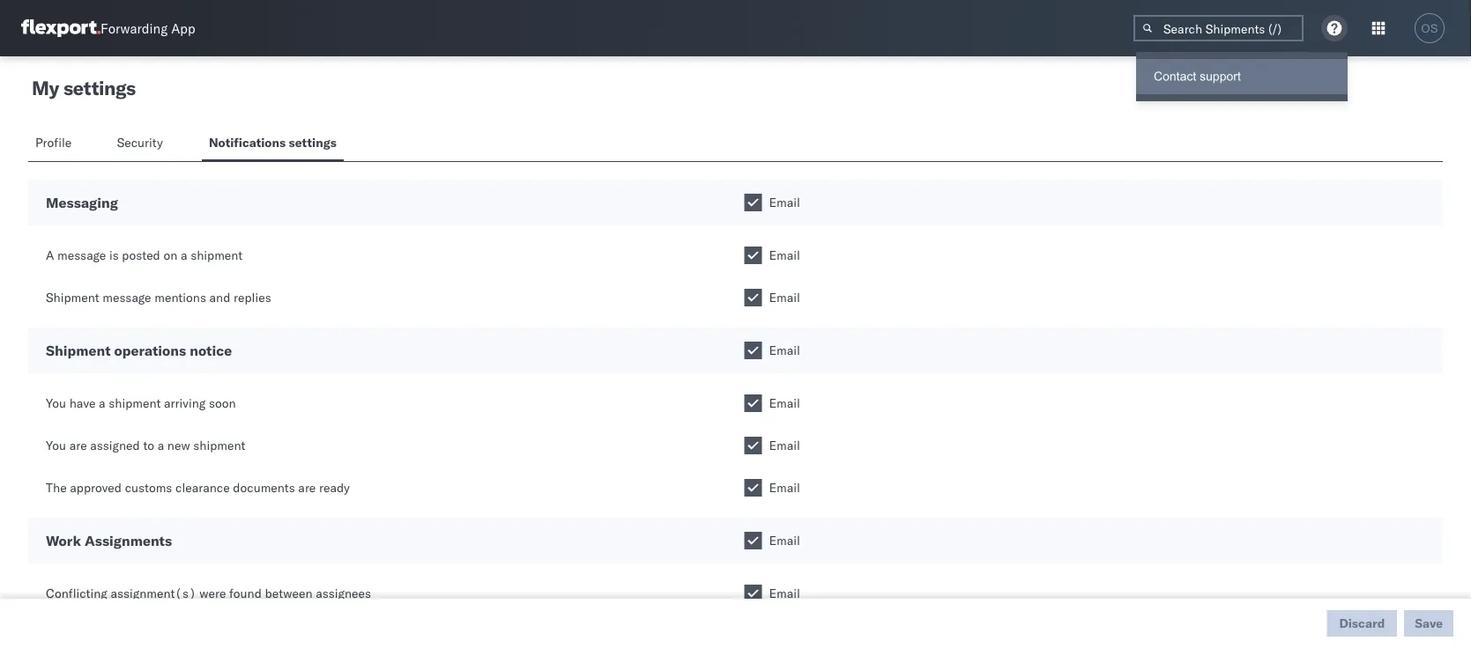 Task type: describe. For each thing, give the bounding box(es) containing it.
shipment message mentions and replies
[[46, 290, 271, 306]]

2 contact support button from the top
[[1137, 59, 1348, 94]]

to
[[143, 438, 154, 454]]

were
[[200, 586, 226, 602]]

have
[[69, 396, 96, 411]]

email for shipment operations notice
[[769, 343, 801, 358]]

Search Shipments (/) text field
[[1134, 15, 1304, 41]]

notifications settings
[[209, 135, 337, 150]]

email for work assignments
[[769, 533, 801, 549]]

posted
[[122, 248, 160, 263]]

settings for my settings
[[63, 76, 136, 100]]

0 vertical spatial are
[[69, 438, 87, 454]]

app
[[171, 20, 195, 37]]

1 vertical spatial are
[[298, 481, 316, 496]]

approved
[[70, 481, 122, 496]]

is
[[109, 248, 119, 263]]

clearance
[[175, 481, 230, 496]]

security
[[117, 135, 163, 150]]

shipment for new
[[193, 438, 245, 454]]

assignment(s)
[[111, 586, 196, 602]]

profile button
[[28, 127, 82, 161]]

new
[[167, 438, 190, 454]]

email for shipment message mentions and replies
[[769, 290, 801, 306]]

os button
[[1410, 8, 1451, 48]]

flexport. image
[[21, 19, 101, 37]]

work assignments
[[46, 533, 172, 550]]

email for you have a shipment arriving soon
[[769, 396, 801, 411]]

forwarding
[[101, 20, 168, 37]]

on
[[164, 248, 178, 263]]

shipment for shipment message mentions and replies
[[46, 290, 99, 306]]

os
[[1422, 22, 1439, 35]]

a
[[46, 248, 54, 263]]

assignments
[[85, 533, 172, 550]]

the approved customs clearance documents are ready
[[46, 481, 350, 496]]

mentions
[[154, 290, 206, 306]]

0 vertical spatial a
[[181, 248, 187, 263]]

forwarding app
[[101, 20, 195, 37]]

the
[[46, 481, 67, 496]]

notifications settings button
[[202, 127, 344, 161]]

profile
[[35, 135, 72, 150]]

contact support
[[1154, 70, 1241, 83]]

conflicting assignment(s) were found between assignees
[[46, 586, 371, 602]]



Task type: locate. For each thing, give the bounding box(es) containing it.
5 email from the top
[[769, 396, 801, 411]]

email for the approved customs clearance documents are ready
[[769, 481, 801, 496]]

a right on
[[181, 248, 187, 263]]

support
[[1200, 70, 1241, 83]]

1 vertical spatial shipment
[[46, 342, 111, 360]]

message for shipment
[[103, 290, 151, 306]]

settings inside button
[[289, 135, 337, 150]]

are left assigned
[[69, 438, 87, 454]]

contact
[[1154, 70, 1197, 83]]

forwarding app link
[[21, 19, 195, 37]]

shipment operations notice
[[46, 342, 232, 360]]

customs
[[125, 481, 172, 496]]

0 horizontal spatial are
[[69, 438, 87, 454]]

1 vertical spatial settings
[[289, 135, 337, 150]]

6 email from the top
[[769, 438, 801, 454]]

1 vertical spatial message
[[103, 290, 151, 306]]

you left have
[[46, 396, 66, 411]]

my settings
[[32, 76, 136, 100]]

a
[[181, 248, 187, 263], [99, 396, 105, 411], [158, 438, 164, 454]]

settings right my
[[63, 76, 136, 100]]

email
[[769, 195, 801, 210], [769, 248, 801, 263], [769, 290, 801, 306], [769, 343, 801, 358], [769, 396, 801, 411], [769, 438, 801, 454], [769, 481, 801, 496], [769, 533, 801, 549], [769, 586, 801, 602]]

1 email from the top
[[769, 195, 801, 210]]

and
[[209, 290, 230, 306]]

contact support button
[[1137, 52, 1348, 101], [1137, 59, 1348, 94]]

None checkbox
[[745, 247, 762, 265], [745, 289, 762, 307], [745, 342, 762, 360], [745, 395, 762, 413], [745, 437, 762, 455], [745, 533, 762, 550], [745, 586, 762, 603], [745, 247, 762, 265], [745, 289, 762, 307], [745, 342, 762, 360], [745, 395, 762, 413], [745, 437, 762, 455], [745, 533, 762, 550], [745, 586, 762, 603]]

settings
[[63, 76, 136, 100], [289, 135, 337, 150]]

documents
[[233, 481, 295, 496]]

a right the to
[[158, 438, 164, 454]]

you for you are assigned to a new shipment
[[46, 438, 66, 454]]

you are assigned to a new shipment
[[46, 438, 245, 454]]

email for a message is posted on a shipment
[[769, 248, 801, 263]]

1 you from the top
[[46, 396, 66, 411]]

shipment
[[191, 248, 243, 263], [109, 396, 161, 411], [193, 438, 245, 454]]

message
[[57, 248, 106, 263], [103, 290, 151, 306]]

a right have
[[99, 396, 105, 411]]

shipment for a
[[191, 248, 243, 263]]

between
[[265, 586, 313, 602]]

message for a
[[57, 248, 106, 263]]

0 horizontal spatial a
[[99, 396, 105, 411]]

0 vertical spatial you
[[46, 396, 66, 411]]

shipment up and
[[191, 248, 243, 263]]

shipment up have
[[46, 342, 111, 360]]

assignees
[[316, 586, 371, 602]]

message down is
[[103, 290, 151, 306]]

0 vertical spatial settings
[[63, 76, 136, 100]]

settings right notifications
[[289, 135, 337, 150]]

1 contact support button from the top
[[1137, 52, 1348, 101]]

notifications
[[209, 135, 286, 150]]

2 vertical spatial a
[[158, 438, 164, 454]]

settings for notifications settings
[[289, 135, 337, 150]]

email for messaging
[[769, 195, 801, 210]]

0 horizontal spatial settings
[[63, 76, 136, 100]]

email for conflicting assignment(s) were found between assignees
[[769, 586, 801, 602]]

ready
[[319, 481, 350, 496]]

shipment right new
[[193, 438, 245, 454]]

soon
[[209, 396, 236, 411]]

notice
[[190, 342, 232, 360]]

2 horizontal spatial a
[[181, 248, 187, 263]]

0 vertical spatial shipment
[[46, 290, 99, 306]]

work
[[46, 533, 81, 550]]

are
[[69, 438, 87, 454], [298, 481, 316, 496]]

shipment for shipment operations notice
[[46, 342, 111, 360]]

0 vertical spatial shipment
[[191, 248, 243, 263]]

9 email from the top
[[769, 586, 801, 602]]

you for you have a shipment arriving soon
[[46, 396, 66, 411]]

1 vertical spatial shipment
[[109, 396, 161, 411]]

shipment up you are assigned to a new shipment
[[109, 396, 161, 411]]

4 email from the top
[[769, 343, 801, 358]]

1 vertical spatial a
[[99, 396, 105, 411]]

shipment
[[46, 290, 99, 306], [46, 342, 111, 360]]

assigned
[[90, 438, 140, 454]]

2 shipment from the top
[[46, 342, 111, 360]]

arriving
[[164, 396, 206, 411]]

7 email from the top
[[769, 481, 801, 496]]

replies
[[234, 290, 271, 306]]

1 vertical spatial you
[[46, 438, 66, 454]]

are left ready
[[298, 481, 316, 496]]

1 horizontal spatial are
[[298, 481, 316, 496]]

1 shipment from the top
[[46, 290, 99, 306]]

2 email from the top
[[769, 248, 801, 263]]

security button
[[110, 127, 174, 161]]

shipment down a
[[46, 290, 99, 306]]

operations
[[114, 342, 186, 360]]

conflicting
[[46, 586, 107, 602]]

8 email from the top
[[769, 533, 801, 549]]

you have a shipment arriving soon
[[46, 396, 236, 411]]

email for you are assigned to a new shipment
[[769, 438, 801, 454]]

found
[[229, 586, 262, 602]]

you
[[46, 396, 66, 411], [46, 438, 66, 454]]

you up the
[[46, 438, 66, 454]]

my
[[32, 76, 59, 100]]

messaging
[[46, 194, 118, 212]]

1 horizontal spatial a
[[158, 438, 164, 454]]

1 horizontal spatial settings
[[289, 135, 337, 150]]

3 email from the top
[[769, 290, 801, 306]]

2 you from the top
[[46, 438, 66, 454]]

0 vertical spatial message
[[57, 248, 106, 263]]

2 vertical spatial shipment
[[193, 438, 245, 454]]

message right a
[[57, 248, 106, 263]]

None checkbox
[[745, 194, 762, 212], [745, 480, 762, 497], [745, 194, 762, 212], [745, 480, 762, 497]]

a message is posted on a shipment
[[46, 248, 243, 263]]



Task type: vqa. For each thing, say whether or not it's contained in the screenshot.
We're
no



